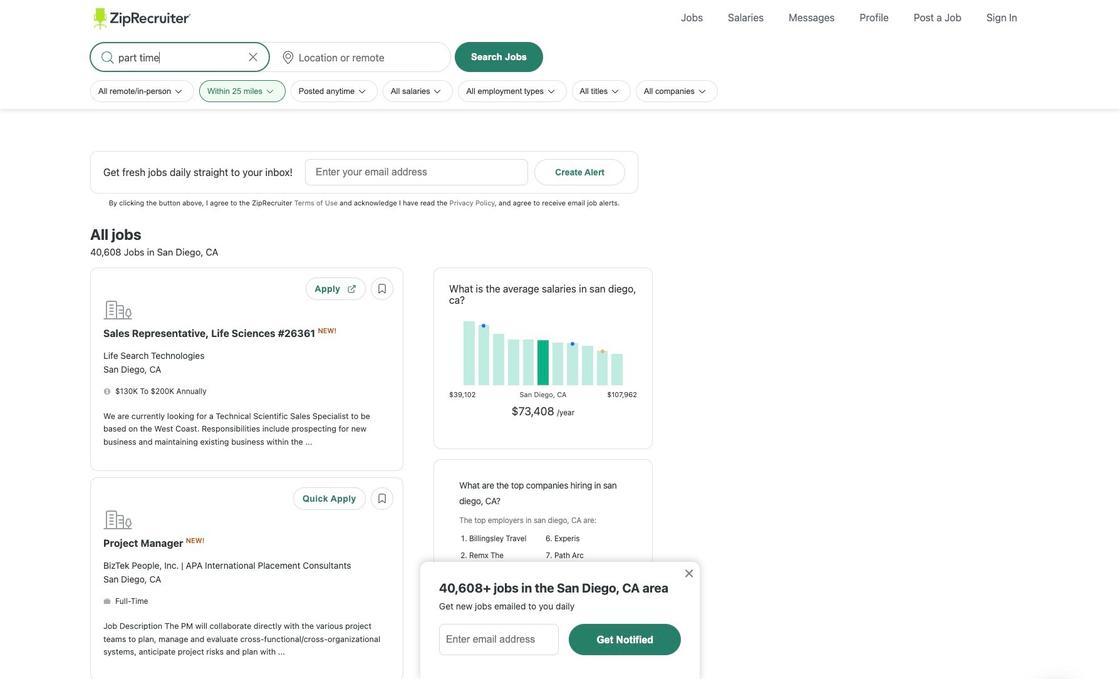 Task type: locate. For each thing, give the bounding box(es) containing it.
Search job title or keyword search field
[[90, 42, 270, 71]]

biztek people, inc. | apa international placement consultants image
[[103, 511, 132, 530]]

sales representative, life sciences #26361 element
[[103, 321, 315, 346]]

project manager element
[[103, 531, 183, 557]]



Task type: describe. For each thing, give the bounding box(es) containing it.
ziprecruiter image
[[94, 8, 191, 29]]

main element
[[90, 0, 1030, 36]]

Email address email field
[[305, 159, 528, 185]]

email address email field
[[439, 624, 559, 656]]

Location search field
[[271, 42, 451, 71]]

life search technologies image
[[103, 301, 132, 320]]



Task type: vqa. For each thing, say whether or not it's contained in the screenshot.
the Main element
yes



